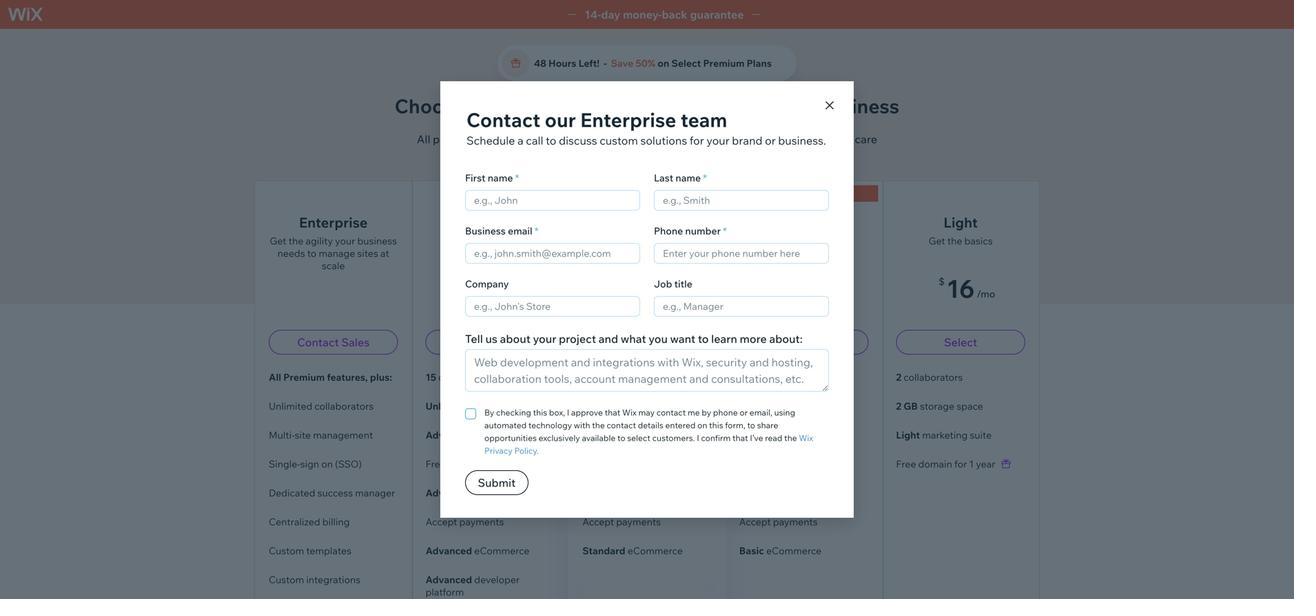 Task type: locate. For each thing, give the bounding box(es) containing it.
1 horizontal spatial brand
[[732, 134, 762, 147]]

suite up policy.
[[522, 429, 544, 441]]

1 advanced from the top
[[426, 429, 472, 441]]

1 $ from the left
[[467, 276, 473, 288]]

unlimited for unlimited collaborators
[[269, 400, 312, 412]]

storage up light marketing suite
[[920, 400, 954, 412]]

year
[[505, 458, 525, 470], [976, 458, 995, 470]]

2 vertical spatial 50%
[[788, 189, 803, 198]]

1 vertical spatial that
[[732, 433, 748, 443]]

2 /mo from the left
[[663, 288, 682, 300]]

79
[[475, 273, 505, 304]]

1 horizontal spatial 1
[[969, 458, 974, 470]]

all
[[417, 132, 430, 146], [269, 371, 281, 383]]

your inside 'business elite scale your business'
[[473, 235, 493, 247]]

for inside contact our enterprise team schedule a call to discuss custom solutions for your brand or business.
[[690, 134, 704, 147]]

premium up the call
[[504, 94, 587, 118]]

1 vertical spatial custom
[[269, 545, 304, 557]]

0 vertical spatial off
[[648, 180, 662, 188]]

1 vertical spatial premium
[[504, 94, 587, 118]]

select up 15 collaborators
[[474, 336, 507, 349]]

contact sales button
[[269, 330, 398, 355]]

0 horizontal spatial gb
[[602, 400, 616, 412]]

0 horizontal spatial 16
[[633, 273, 661, 304]]

4 marketing from the left
[[922, 429, 968, 441]]

free domain for 1 year down "privacy"
[[426, 458, 525, 470]]

0 horizontal spatial name
[[488, 172, 513, 184]]

$ down light get the basics
[[939, 276, 945, 288]]

get inside 'enterprise get the agility your business needs to manage sites at scale'
[[270, 235, 286, 247]]

marketing for basic
[[766, 429, 812, 441]]

solutions
[[640, 134, 687, 147]]

$ left '79'
[[467, 276, 473, 288]]

domain up advanced site analytics
[[448, 458, 482, 470]]

standard
[[582, 429, 625, 441], [582, 545, 625, 557]]

1 horizontal spatial wix
[[673, 132, 692, 146]]

that right 100
[[605, 408, 620, 418]]

1 vertical spatial 2
[[896, 400, 901, 412]]

domain
[[582, 132, 621, 146], [448, 458, 482, 470], [918, 458, 952, 470]]

2 year from the left
[[976, 458, 995, 470]]

custom down centralized
[[269, 545, 304, 557]]

select
[[627, 433, 650, 443]]

$27.00
[[786, 307, 822, 320]]

14-
[[585, 8, 601, 21]]

select button down $27.00
[[739, 330, 868, 355]]

back
[[662, 8, 688, 21]]

select up web development and integrations with wix, security and hosting, collaboration tools, account management and consultations, etc. text field
[[630, 336, 664, 349]]

light inside light get the basics
[[944, 214, 978, 231]]

0 horizontal spatial brand
[[658, 235, 685, 247]]

needs
[[277, 247, 305, 259]]

accept
[[426, 516, 457, 528], [582, 516, 614, 528], [739, 516, 771, 528]]

light marketing suite
[[896, 429, 992, 441]]

collaborators up "100 gb storage space"
[[596, 371, 655, 383]]

may
[[638, 408, 655, 418]]

0 horizontal spatial contact
[[297, 336, 339, 349]]

$
[[467, 276, 473, 288], [939, 276, 945, 288]]

enterprise inside 'enterprise get the agility your business needs to manage sites at scale'
[[299, 214, 368, 231]]

custom for custom integrations
[[269, 574, 304, 586]]

1 vertical spatial light
[[896, 429, 920, 441]]

1 name from the left
[[488, 172, 513, 184]]

* for last name *
[[703, 172, 707, 184]]

0 horizontal spatial accept payments
[[426, 516, 504, 528]]

16 up $32.00
[[633, 273, 661, 304]]

choose
[[395, 94, 465, 118]]

business inside 'business elite scale your business'
[[445, 214, 503, 231]]

1 vertical spatial contact
[[607, 420, 636, 431]]

1 horizontal spatial off
[[805, 189, 819, 198]]

2 horizontal spatial payments
[[773, 516, 818, 528]]

1 vertical spatial this
[[709, 420, 723, 431]]

1 vertical spatial 50% off
[[788, 189, 819, 198]]

site for advanced
[[474, 487, 490, 499]]

sites
[[357, 247, 378, 259]]

contact up entered
[[657, 408, 686, 418]]

analytics
[[493, 487, 532, 499]]

business.
[[778, 134, 826, 147]]

0 vertical spatial basic
[[739, 429, 764, 441]]

select
[[671, 57, 701, 69], [474, 336, 507, 349], [630, 336, 664, 349], [787, 336, 820, 349], [944, 336, 977, 349]]

3 accept payments from the left
[[739, 516, 818, 528]]

free down light marketing suite
[[896, 458, 916, 470]]

to
[[546, 134, 556, 147], [307, 247, 316, 259], [698, 332, 709, 346], [747, 420, 755, 431], [617, 433, 625, 443]]

0 horizontal spatial year
[[505, 458, 525, 470]]

0 horizontal spatial premium
[[283, 371, 325, 383]]

space right using
[[806, 400, 833, 412]]

0 vertical spatial enterprise
[[580, 108, 676, 132]]

0 horizontal spatial light
[[896, 429, 920, 441]]

this
[[533, 408, 547, 418], [709, 420, 723, 431]]

3 space from the left
[[806, 400, 833, 412]]

e.g., Manager field
[[659, 297, 824, 316]]

name right last
[[676, 172, 701, 184]]

advanced for ecommerce
[[426, 545, 472, 557]]

free domain for 1 year
[[426, 458, 525, 470], [896, 458, 995, 470]]

15 collaborators
[[426, 371, 498, 383]]

1 horizontal spatial light
[[944, 214, 978, 231]]

0 vertical spatial 50% off
[[632, 180, 662, 188]]

your down team
[[707, 134, 730, 147]]

select button down $32.00
[[582, 330, 712, 355]]

the inside 'enterprise get the agility your business needs to manage sites at scale'
[[289, 235, 303, 247]]

brand left 24/7
[[732, 134, 762, 147]]

customers.
[[652, 433, 695, 443]]

e.g., john.smith@example.com field
[[470, 244, 635, 263]]

brand
[[732, 134, 762, 147], [658, 235, 685, 247]]

to down agility in the left top of the page
[[307, 247, 316, 259]]

the inside light get the basics
[[947, 235, 962, 247]]

business up grow
[[618, 214, 676, 231]]

ecommerce
[[474, 545, 530, 557], [628, 545, 683, 557], [766, 545, 822, 557]]

contact up select
[[607, 420, 636, 431]]

1 horizontal spatial 16
[[947, 273, 975, 304]]

0 vertical spatial custom
[[538, 132, 579, 146]]

* for phone number *
[[723, 225, 727, 237]]

1 basic from the top
[[739, 429, 764, 441]]

2 for 2 gb
[[896, 400, 901, 412]]

$ inside $ 79 /mo
[[467, 276, 473, 288]]

2 accept payments from the left
[[582, 516, 661, 528]]

off
[[648, 180, 662, 188], [805, 189, 819, 198]]

contact inside button
[[297, 336, 339, 349]]

1 horizontal spatial gb
[[753, 400, 767, 412]]

custom down custom templates at left
[[269, 574, 304, 586]]

1 horizontal spatial accept
[[582, 516, 614, 528]]

1 vertical spatial brand
[[658, 235, 685, 247]]

100 gb storage space
[[582, 400, 681, 412]]

standard for ecommerce
[[582, 545, 625, 557]]

1 horizontal spatial payments
[[616, 516, 661, 528]]

get left the basics
[[929, 235, 945, 247]]

2 space from the left
[[655, 400, 681, 412]]

2 gb from the left
[[753, 400, 767, 412]]

1 free domain for 1 year from the left
[[426, 458, 525, 470]]

storage up details
[[618, 400, 652, 412]]

unlimited collaborators
[[269, 400, 374, 412]]

0 vertical spatial premium
[[703, 57, 745, 69]]

$ 16 /mo
[[939, 273, 995, 304]]

1 horizontal spatial contact
[[466, 108, 540, 132]]

2 2 from the top
[[896, 400, 901, 412]]

2 unlimited from the left
[[426, 400, 471, 412]]

space right the may
[[655, 400, 681, 412]]

business inside 'business elite scale your business'
[[495, 235, 535, 247]]

0 horizontal spatial 1
[[499, 458, 503, 470]]

brand inside contact our enterprise team schedule a call to discuss custom solutions for your brand or business.
[[732, 134, 762, 147]]

about:
[[769, 332, 803, 346]]

14-day money-back guarantee
[[585, 8, 744, 21]]

2 ecommerce from the left
[[628, 545, 683, 557]]

None checkbox
[[465, 406, 476, 422]]

0 vertical spatial wix
[[673, 132, 692, 146]]

0 vertical spatial or
[[765, 134, 776, 147]]

0 vertical spatial this
[[533, 408, 547, 418]]

1 1 from the left
[[499, 458, 503, 470]]

enterprise up agility in the left top of the page
[[299, 214, 368, 231]]

50%
[[636, 57, 655, 69], [632, 180, 646, 188], [788, 189, 803, 198]]

0 horizontal spatial unlimited
[[269, 400, 312, 412]]

1 gb from the left
[[602, 400, 616, 412]]

domain down plan
[[582, 132, 621, 146]]

single-
[[269, 458, 300, 470]]

unlimited
[[269, 400, 312, 412], [426, 400, 471, 412]]

to left select
[[617, 433, 625, 443]]

* for business email *
[[535, 225, 538, 237]]

4 storage from the left
[[920, 400, 954, 412]]

* for first name *
[[515, 172, 519, 184]]

this up the confirm
[[709, 420, 723, 431]]

your right about
[[533, 332, 556, 346]]

2 $ from the left
[[939, 276, 945, 288]]

accept up 'basic ecommerce'
[[739, 516, 771, 528]]

what
[[621, 332, 646, 346]]

1 horizontal spatial site
[[474, 487, 490, 499]]

business down 'elite' at the left top of the page
[[495, 235, 535, 247]]

16 down the basics
[[947, 273, 975, 304]]

/mo down the basics
[[977, 288, 995, 300]]

premium
[[703, 57, 745, 69], [504, 94, 587, 118], [283, 371, 325, 383]]

all left plans
[[417, 132, 430, 146]]

suite for standard marketing suite
[[675, 429, 697, 441]]

2 basic from the top
[[739, 545, 764, 557]]

space for 100 gb storage space
[[655, 400, 681, 412]]

day
[[601, 8, 620, 21]]

privacy
[[484, 446, 513, 456]]

1 vertical spatial site
[[474, 487, 490, 499]]

0 horizontal spatial get
[[270, 235, 286, 247]]

1 16 from the left
[[633, 273, 661, 304]]

1 2 from the top
[[896, 371, 901, 383]]

get inside light get the basics
[[929, 235, 945, 247]]

get for enterprise
[[270, 235, 286, 247]]

accept up advanced ecommerce
[[426, 516, 457, 528]]

your right 'engage'
[[790, 235, 811, 247]]

select up 2 collaborators
[[944, 336, 977, 349]]

light for light get the basics
[[944, 214, 978, 231]]

3 marketing from the left
[[766, 429, 812, 441]]

1 horizontal spatial business
[[495, 235, 535, 247]]

or left 24/7
[[765, 134, 776, 147]]

suite for advanced marketing suite
[[522, 429, 544, 441]]

your inside 'enterprise get the agility your business needs to manage sites at scale'
[[335, 235, 355, 247]]

0 horizontal spatial this
[[533, 408, 547, 418]]

name
[[488, 172, 513, 184], [676, 172, 701, 184]]

0 vertical spatial standard
[[582, 429, 625, 441]]

$ 79 /mo
[[467, 273, 526, 304]]

domain down light marketing suite
[[918, 458, 952, 470]]

4 /mo from the left
[[977, 288, 995, 300]]

site
[[295, 429, 311, 441], [474, 487, 490, 499]]

2 marketing from the left
[[628, 429, 673, 441]]

wix right no
[[673, 132, 692, 146]]

2 horizontal spatial business
[[818, 94, 899, 118]]

all up unlimited collaborators
[[269, 371, 281, 383]]

site up sign
[[295, 429, 311, 441]]

i've
[[750, 433, 763, 443]]

2 horizontal spatial premium
[[703, 57, 745, 69]]

1 horizontal spatial ecommerce
[[628, 545, 683, 557]]

3 storage from the left
[[770, 400, 804, 412]]

* right the number
[[723, 225, 727, 237]]

integrations
[[306, 574, 360, 586]]

select button up 15 collaborators
[[426, 330, 555, 355]]

2 get from the left
[[929, 235, 945, 247]]

0 vertical spatial brand
[[732, 134, 762, 147]]

custom down our at top
[[538, 132, 579, 146]]

0 horizontal spatial $
[[467, 276, 473, 288]]

1 horizontal spatial unlimited
[[426, 400, 471, 412]]

50% off up engage your audience
[[788, 189, 819, 198]]

discuss
[[559, 134, 597, 147]]

2 name from the left
[[676, 172, 701, 184]]

0 horizontal spatial or
[[740, 408, 748, 418]]

your up the manage
[[335, 235, 355, 247]]

suite down 50 gb storage space
[[814, 429, 836, 441]]

storage up share on the right
[[770, 400, 804, 412]]

50% left last
[[632, 180, 646, 188]]

ecommerce for basic ecommerce
[[766, 545, 822, 557]]

light for light marketing suite
[[896, 429, 920, 441]]

1 horizontal spatial on
[[658, 57, 669, 69]]

learn
[[711, 332, 737, 346]]

by checking this box, i approve that wix may contact me by phone or email, using automated technology with the contact details entered on this form, to share opportunities exclusively available to select customers. i confirm that i've read the
[[484, 408, 799, 443]]

2 payments from the left
[[616, 516, 661, 528]]

name for first name
[[488, 172, 513, 184]]

2 vertical spatial premium
[[283, 371, 325, 383]]

50 gb storage space
[[739, 400, 833, 412]]

3 /mo from the left
[[820, 288, 838, 300]]

enterprise inside contact our enterprise team schedule a call to discuss custom solutions for your brand or business.
[[580, 108, 676, 132]]

0 horizontal spatial i
[[567, 408, 569, 418]]

1 suite from the left
[[522, 429, 544, 441]]

gb right 100
[[602, 400, 616, 412]]

all premium features, plus:
[[269, 371, 392, 383]]

contact up schedule on the left top of the page
[[466, 108, 540, 132]]

/mo inside $ 79 /mo
[[507, 288, 526, 300]]

0 horizontal spatial on
[[321, 458, 333, 470]]

$ inside $ 16 /mo
[[939, 276, 945, 288]]

2 vertical spatial wix
[[799, 433, 813, 443]]

the up needs
[[289, 235, 303, 247]]

1 vertical spatial contact
[[297, 336, 339, 349]]

1 horizontal spatial $
[[939, 276, 945, 288]]

i right box,
[[567, 408, 569, 418]]

billing
[[322, 516, 350, 528]]

0 vertical spatial light
[[944, 214, 978, 231]]

no
[[655, 132, 670, 146]]

4 space from the left
[[957, 400, 983, 412]]

16
[[633, 273, 661, 304], [947, 273, 975, 304]]

all for all premium features, plus:
[[269, 371, 281, 383]]

gb for 2 gb
[[904, 400, 918, 412]]

business up scale
[[445, 214, 503, 231]]

unlimited down 15 collaborators
[[426, 400, 471, 412]]

1 unlimited from the left
[[269, 400, 312, 412]]

0 horizontal spatial business
[[357, 235, 397, 247]]

1 horizontal spatial accept payments
[[582, 516, 661, 528]]

wix left the may
[[622, 408, 637, 418]]

management
[[313, 429, 373, 441]]

i left the confirm
[[697, 433, 699, 443]]

1 /mo from the left
[[507, 288, 526, 300]]

collaborators for 2
[[904, 371, 963, 383]]

2 horizontal spatial ecommerce
[[766, 545, 822, 557]]

or inside contact our enterprise team schedule a call to discuss custom solutions for your brand or business.
[[765, 134, 776, 147]]

2 vertical spatial custom
[[269, 574, 304, 586]]

1 horizontal spatial i
[[697, 433, 699, 443]]

on right sign
[[321, 458, 333, 470]]

0 vertical spatial site
[[295, 429, 311, 441]]

2 advanced from the top
[[426, 487, 472, 499]]

1 free from the left
[[426, 458, 446, 470]]

1 vertical spatial basic
[[739, 545, 764, 557]]

/mo inside $ 16 /mo
[[977, 288, 995, 300]]

Web development and integrations with Wix, security and hosting, collaboration tools, account management and consultations, etc. text field
[[466, 350, 828, 391]]

0 vertical spatial 2
[[896, 371, 901, 383]]

2 free from the left
[[896, 458, 916, 470]]

1 space from the left
[[509, 400, 536, 412]]

3 ecommerce from the left
[[766, 545, 822, 557]]

0 horizontal spatial accept
[[426, 516, 457, 528]]

50% up engage your audience
[[788, 189, 803, 198]]

wix inside 'by checking this box, i approve that wix may contact me by phone or email, using automated technology with the contact details entered on this form, to share opportunities exclusively available to select customers. i confirm that i've read the'
[[622, 408, 637, 418]]

2 storage from the left
[[618, 400, 652, 412]]

select for 2nd select button from the left
[[630, 336, 664, 349]]

enterprise up custom
[[580, 108, 676, 132]]

3 advanced from the top
[[426, 545, 472, 557]]

wix right read at the right bottom of the page
[[799, 433, 813, 443]]

0 vertical spatial all
[[417, 132, 430, 146]]

custom for custom domain
[[538, 132, 579, 146]]

or inside 'by checking this box, i approve that wix may contact me by phone or email, using automated technology with the contact details entered on this form, to share opportunities exclusively available to select customers. i confirm that i've read the'
[[740, 408, 748, 418]]

unlimited up "multi-"
[[269, 400, 312, 412]]

0 horizontal spatial wix
[[622, 408, 637, 418]]

success
[[317, 487, 353, 499]]

1 down light marketing suite
[[969, 458, 974, 470]]

advanced for site analytics
[[426, 487, 472, 499]]

1 ecommerce from the left
[[474, 545, 530, 557]]

2 1 from the left
[[969, 458, 974, 470]]

2 horizontal spatial gb
[[904, 400, 918, 412]]

collaborators up 50 gb storage space
[[747, 371, 806, 383]]

1 horizontal spatial get
[[929, 235, 945, 247]]

3 suite from the left
[[814, 429, 836, 441]]

custom domain
[[538, 132, 621, 146]]

4 advanced from the top
[[426, 574, 472, 586]]

space up automated
[[509, 400, 536, 412]]

0 horizontal spatial free
[[426, 458, 446, 470]]

2 horizontal spatial accept payments
[[739, 516, 818, 528]]

collaborators up unlimited storage space
[[438, 371, 498, 383]]

include:
[[463, 132, 504, 146]]

13 /mo
[[790, 273, 838, 304]]

me
[[688, 408, 700, 418]]

select for fourth select button from the right
[[474, 336, 507, 349]]

5 collaborators
[[739, 371, 806, 383]]

4 suite from the left
[[970, 429, 992, 441]]

0 horizontal spatial enterprise
[[299, 214, 368, 231]]

1 marketing from the left
[[474, 429, 520, 441]]

select down $27.00
[[787, 336, 820, 349]]

single-sign on (sso)
[[269, 458, 362, 470]]

1 get from the left
[[270, 235, 286, 247]]

tell
[[465, 332, 483, 346]]

free
[[426, 458, 446, 470], [896, 458, 916, 470]]

2 free domain for 1 year from the left
[[896, 458, 995, 470]]

scale
[[446, 235, 471, 247]]

select up that's
[[671, 57, 701, 69]]

wix inside wix privacy policy.
[[799, 433, 813, 443]]

care
[[855, 132, 877, 146]]

engage
[[754, 235, 788, 247]]

0 horizontal spatial site
[[295, 429, 311, 441]]

2 suite from the left
[[675, 429, 697, 441]]

1 accept from the left
[[426, 516, 457, 528]]

suite down 2 gb storage space
[[970, 429, 992, 441]]

0 horizontal spatial payments
[[459, 516, 504, 528]]

off up engage your audience
[[805, 189, 819, 198]]

light down 2 gb storage space
[[896, 429, 920, 441]]

50% off down solutions
[[632, 180, 662, 188]]

1 horizontal spatial all
[[417, 132, 430, 146]]

1 standard from the top
[[582, 429, 625, 441]]

2 horizontal spatial wix
[[799, 433, 813, 443]]

custom
[[538, 132, 579, 146], [269, 545, 304, 557], [269, 574, 304, 586]]

light up the basics
[[944, 214, 978, 231]]

off down solutions
[[648, 180, 662, 188]]

free domain for 1 year down light marketing suite
[[896, 458, 995, 470]]

and
[[599, 332, 618, 346]]

get up needs
[[270, 235, 286, 247]]

business for business elite
[[445, 214, 503, 231]]

to right the call
[[546, 134, 556, 147]]

* down a
[[515, 172, 519, 184]]

payments up 'basic ecommerce'
[[773, 516, 818, 528]]

gb for 100 gb
[[602, 400, 616, 412]]

1 vertical spatial standard
[[582, 545, 625, 557]]

company
[[465, 278, 509, 290]]

guarantee
[[690, 8, 744, 21]]

want
[[670, 332, 695, 346]]

0 horizontal spatial free domain for 1 year
[[426, 458, 525, 470]]

advanced
[[426, 429, 472, 441], [426, 487, 472, 499], [426, 545, 472, 557], [426, 574, 472, 586]]

contact inside contact our enterprise team schedule a call to discuss custom solutions for your brand or business.
[[466, 108, 540, 132]]

dedicated
[[269, 487, 315, 499]]

accept up standard ecommerce
[[582, 516, 614, 528]]

name right first
[[488, 172, 513, 184]]

/mo right 13 at the right of the page
[[820, 288, 838, 300]]

brand left the number
[[658, 235, 685, 247]]

suite for light marketing suite
[[970, 429, 992, 441]]

1 horizontal spatial name
[[676, 172, 701, 184]]

0 horizontal spatial ecommerce
[[474, 545, 530, 557]]

money-
[[623, 8, 662, 21]]

on right save
[[658, 57, 669, 69]]

submit
[[478, 476, 516, 490]]

free up advanced site analytics
[[426, 458, 446, 470]]

exclusively
[[539, 433, 580, 443]]

business inside business grow your brand
[[618, 214, 676, 231]]

premium up unlimited collaborators
[[283, 371, 325, 383]]

2 standard from the top
[[582, 545, 625, 557]]

business
[[818, 94, 899, 118], [357, 235, 397, 247], [495, 235, 535, 247]]

ecommerce for advanced ecommerce
[[474, 545, 530, 557]]

3 gb from the left
[[904, 400, 918, 412]]

business elite scale your business
[[445, 214, 536, 247]]

0 horizontal spatial all
[[269, 371, 281, 383]]

get for light
[[929, 235, 945, 247]]

advanced ecommerce
[[426, 545, 530, 557]]

suite down me
[[675, 429, 697, 441]]

1 horizontal spatial enterprise
[[580, 108, 676, 132]]



Task type: vqa. For each thing, say whether or not it's contained in the screenshot.
REACH
no



Task type: describe. For each thing, give the bounding box(es) containing it.
$ for 79
[[467, 276, 473, 288]]

0 vertical spatial i
[[567, 408, 569, 418]]

ecommerce for standard ecommerce
[[628, 545, 683, 557]]

marketing for advanced
[[474, 429, 520, 441]]

collaborators up management on the left
[[315, 400, 374, 412]]

project
[[559, 332, 596, 346]]

50
[[739, 400, 751, 412]]

checking
[[496, 408, 531, 418]]

contact sales
[[297, 336, 370, 349]]

wix privacy policy. link
[[484, 433, 813, 456]]

to inside contact our enterprise team schedule a call to discuss custom solutions for your brand or business.
[[546, 134, 556, 147]]

brand inside business grow your brand
[[658, 235, 685, 247]]

phone
[[713, 408, 738, 418]]

for right "right"
[[741, 94, 767, 118]]

advanced marketing suite
[[426, 429, 544, 441]]

0 vertical spatial on
[[658, 57, 669, 69]]

available
[[582, 433, 616, 443]]

the up the available
[[592, 420, 605, 431]]

contact our enterprise team schedule a call to discuss custom solutions for your brand or business.
[[466, 108, 826, 147]]

10 collaborators
[[582, 371, 655, 383]]

e.g., John's Store field
[[470, 297, 635, 316]]

the right read at the right bottom of the page
[[784, 433, 797, 443]]

contact for sales
[[297, 336, 339, 349]]

a
[[517, 134, 523, 147]]

0 horizontal spatial off
[[648, 180, 662, 188]]

2 horizontal spatial domain
[[918, 458, 952, 470]]

email
[[508, 225, 532, 237]]

branding
[[694, 132, 742, 146]]

first
[[465, 172, 485, 184]]

collaborators for 15
[[438, 371, 498, 383]]

plan
[[591, 94, 631, 118]]

business for business
[[618, 214, 676, 231]]

first name *
[[465, 172, 519, 184]]

1 horizontal spatial premium
[[504, 94, 587, 118]]

plus:
[[370, 371, 392, 383]]

wix privacy policy.
[[484, 433, 813, 456]]

0 vertical spatial that
[[605, 408, 620, 418]]

for down "privacy"
[[484, 458, 496, 470]]

name for last name
[[676, 172, 701, 184]]

Enter your phone number here field
[[659, 244, 824, 263]]

24/7 customer care
[[776, 132, 877, 146]]

0 horizontal spatial contact
[[607, 420, 636, 431]]

1 horizontal spatial domain
[[582, 132, 621, 146]]

submit button
[[465, 471, 528, 495]]

4 select button from the left
[[896, 330, 1025, 355]]

1 payments from the left
[[459, 516, 504, 528]]

more
[[740, 332, 767, 346]]

1 storage from the left
[[473, 400, 507, 412]]

collaborators for 5
[[747, 371, 806, 383]]

by
[[484, 408, 494, 418]]

share
[[757, 420, 778, 431]]

email,
[[750, 408, 772, 418]]

advanced site analytics
[[426, 487, 532, 499]]

grow
[[609, 235, 634, 247]]

100
[[582, 400, 600, 412]]

advanced for marketing suite
[[426, 429, 472, 441]]

$ for 16
[[939, 276, 945, 288]]

business left the email
[[465, 225, 506, 237]]

0 horizontal spatial 50% off
[[632, 180, 662, 188]]

centralized
[[269, 516, 320, 528]]

16 /mo
[[633, 273, 682, 304]]

agility
[[306, 235, 333, 247]]

marketing for light
[[922, 429, 968, 441]]

tell us about your project and what you want to learn more about:
[[465, 332, 803, 346]]

for down light marketing suite
[[954, 458, 967, 470]]

on inside 'by checking this box, i approve that wix may contact me by phone or email, using automated technology with the contact details entered on this form, to share opportunities exclusively available to select customers. i confirm that i've read the'
[[697, 420, 707, 431]]

policy.
[[514, 446, 539, 456]]

approve
[[571, 408, 603, 418]]

form,
[[725, 420, 745, 431]]

business email *
[[465, 225, 538, 237]]

by
[[702, 408, 711, 418]]

1 accept payments from the left
[[426, 516, 504, 528]]

standard for marketing suite
[[582, 429, 625, 441]]

storage for 50 gb
[[770, 400, 804, 412]]

suite for basic marketing suite
[[814, 429, 836, 441]]

gb for 50 gb
[[753, 400, 767, 412]]

box,
[[549, 408, 565, 418]]

48
[[534, 57, 546, 69]]

to inside 'enterprise get the agility your business needs to manage sites at scale'
[[307, 247, 316, 259]]

right
[[692, 94, 736, 118]]

$32.00
[[629, 307, 665, 320]]

your inside contact our enterprise team schedule a call to discuss custom solutions for your brand or business.
[[707, 134, 730, 147]]

1 vertical spatial i
[[697, 433, 699, 443]]

/mo inside 13 /mo
[[820, 288, 838, 300]]

scale
[[322, 260, 345, 272]]

platform
[[426, 586, 464, 598]]

select for 2nd select button from the right
[[787, 336, 820, 349]]

collaborators for 10
[[596, 371, 655, 383]]

using
[[774, 408, 795, 418]]

standard ecommerce
[[582, 545, 683, 557]]

e.g., Smith field
[[659, 191, 824, 210]]

to right want
[[698, 332, 709, 346]]

confirm
[[701, 433, 731, 443]]

multi-
[[269, 429, 295, 441]]

5
[[739, 371, 745, 383]]

13
[[790, 273, 818, 304]]

business grow your brand
[[609, 214, 685, 247]]

2 gb storage space
[[896, 400, 983, 412]]

3 payments from the left
[[773, 516, 818, 528]]

e.g., John field
[[470, 191, 635, 210]]

space for 50 gb storage space
[[806, 400, 833, 412]]

all for all plans include:
[[417, 132, 430, 146]]

48 hours left! - save 50% on select premium plans
[[534, 57, 772, 69]]

marketing for standard
[[628, 429, 673, 441]]

last
[[654, 172, 673, 184]]

storage for 2 gb
[[920, 400, 954, 412]]

site for multi-
[[295, 429, 311, 441]]

phone
[[654, 225, 683, 237]]

schedule
[[466, 134, 515, 147]]

your up 24/7
[[772, 94, 813, 118]]

developer
[[474, 574, 520, 586]]

1 horizontal spatial this
[[709, 420, 723, 431]]

basic for ecommerce
[[739, 545, 764, 557]]

/mo inside 16 /mo
[[663, 288, 682, 300]]

1 vertical spatial 50%
[[632, 180, 646, 188]]

3 select button from the left
[[739, 330, 868, 355]]

you
[[649, 332, 668, 346]]

select for fourth select button from left
[[944, 336, 977, 349]]

2 vertical spatial on
[[321, 458, 333, 470]]

2 16 from the left
[[947, 273, 975, 304]]

2 accept from the left
[[582, 516, 614, 528]]

0 vertical spatial 50%
[[636, 57, 655, 69]]

to up i've on the right bottom of the page
[[747, 420, 755, 431]]

0 horizontal spatial domain
[[448, 458, 482, 470]]

2 for 2
[[896, 371, 901, 383]]

business inside 'enterprise get the agility your business needs to manage sites at scale'
[[357, 235, 397, 247]]

1 horizontal spatial that
[[732, 433, 748, 443]]

1 vertical spatial off
[[805, 189, 819, 198]]

contact for our
[[466, 108, 540, 132]]

storage for 100 gb
[[618, 400, 652, 412]]

standard marketing suite
[[582, 429, 697, 441]]

us
[[485, 332, 497, 346]]

3 accept from the left
[[739, 516, 771, 528]]

custom
[[600, 134, 638, 147]]

10
[[582, 371, 593, 383]]

basic for marketing suite
[[739, 429, 764, 441]]

all plans include:
[[417, 132, 504, 146]]

that's
[[636, 94, 687, 118]]

the up include:
[[469, 94, 500, 118]]

automated
[[484, 420, 527, 431]]

plans
[[747, 57, 772, 69]]

1 year from the left
[[505, 458, 525, 470]]

custom for custom templates
[[269, 545, 304, 557]]

custom templates
[[269, 545, 351, 557]]

multi-site management
[[269, 429, 373, 441]]

dedicated success manager
[[269, 487, 395, 499]]

choose the premium plan that's right for your business
[[395, 94, 899, 118]]

details
[[638, 420, 663, 431]]

unlimited for unlimited storage space
[[426, 400, 471, 412]]

developer platform
[[426, 574, 520, 598]]

your inside business grow your brand
[[636, 235, 656, 247]]

left!
[[579, 57, 600, 69]]

space for 2 gb storage space
[[957, 400, 983, 412]]

enterprise get the agility your business needs to manage sites at scale
[[270, 214, 397, 272]]

1 horizontal spatial contact
[[657, 408, 686, 418]]

about
[[500, 332, 531, 346]]

opportunities
[[484, 433, 537, 443]]

2 select button from the left
[[582, 330, 712, 355]]

1 select button from the left
[[426, 330, 555, 355]]



